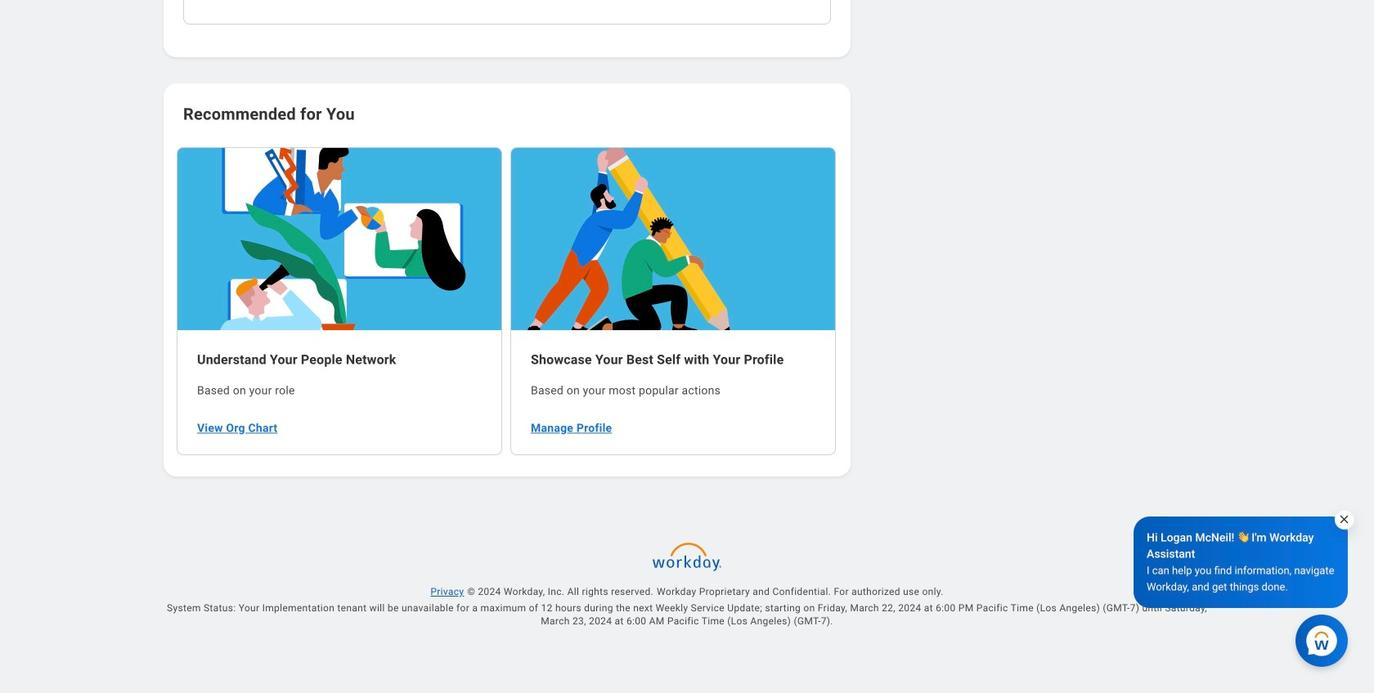 Task type: describe. For each thing, give the bounding box(es) containing it.
workday assistant region
[[1134, 511, 1355, 668]]

x image
[[1338, 514, 1351, 526]]



Task type: locate. For each thing, give the bounding box(es) containing it.
list
[[177, 146, 838, 457]]

footer
[[137, 536, 1237, 694]]



Task type: vqa. For each thing, say whether or not it's contained in the screenshot.
footer
yes



